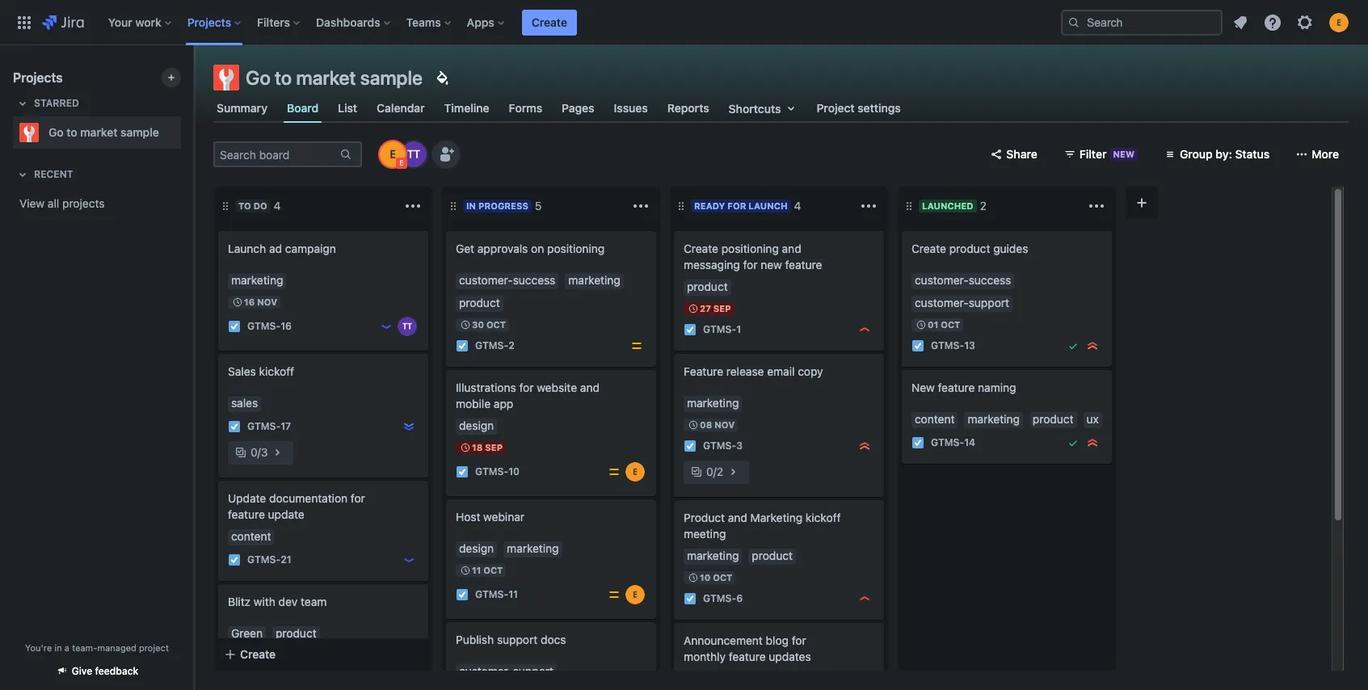Task type: locate. For each thing, give the bounding box(es) containing it.
01 oct
[[928, 319, 961, 330]]

list
[[338, 101, 357, 115]]

share button
[[981, 141, 1048, 167]]

for inside the "update documentation for feature update"
[[351, 492, 365, 505]]

market
[[296, 66, 356, 89], [80, 125, 118, 139]]

for inside illustrations for website and mobile app
[[519, 381, 534, 395]]

1 vertical spatial sep
[[485, 442, 503, 453]]

projects
[[187, 15, 231, 29], [13, 70, 63, 85]]

1 vertical spatial nov
[[715, 420, 735, 430]]

go down starred
[[49, 125, 64, 139]]

support
[[497, 633, 538, 647]]

0 horizontal spatial 4
[[274, 199, 281, 213]]

give feedback
[[72, 665, 138, 677]]

0 horizontal spatial and
[[580, 381, 600, 395]]

nov for feature
[[715, 420, 735, 430]]

by:
[[1216, 147, 1233, 161]]

more button
[[1286, 141, 1349, 167]]

gtms-21
[[247, 554, 292, 566]]

task image
[[912, 340, 925, 352], [228, 554, 241, 567], [456, 589, 469, 601], [228, 651, 241, 664]]

oct for webinar
[[484, 565, 503, 576]]

gtms-17 link
[[247, 420, 291, 434]]

column actions menu image for 4
[[403, 196, 423, 216]]

notifications image
[[1231, 13, 1251, 32]]

16 november 2023 image
[[231, 296, 244, 309]]

collapse recent projects image
[[13, 165, 32, 184]]

create project image
[[165, 71, 178, 84]]

1 horizontal spatial nov
[[715, 420, 735, 430]]

issues
[[614, 101, 648, 115]]

and up 'new'
[[782, 242, 802, 255]]

task image down 16 november 2023 icon
[[228, 320, 241, 333]]

task image left gtms-3 link
[[684, 440, 697, 453]]

0 vertical spatial go to market sample
[[246, 66, 423, 89]]

sidebar navigation image
[[176, 65, 212, 97]]

new right "filter"
[[1114, 149, 1135, 159]]

feature
[[785, 258, 823, 272], [938, 381, 975, 395], [228, 508, 265, 521], [729, 650, 766, 664]]

0 horizontal spatial new
[[912, 381, 935, 395]]

27
[[700, 303, 711, 314]]

feature left naming
[[938, 381, 975, 395]]

1 vertical spatial go
[[49, 125, 64, 139]]

create button right the apps popup button
[[522, 9, 577, 35]]

medium image
[[608, 466, 621, 479], [608, 589, 621, 601]]

1 horizontal spatial column actions menu image
[[631, 196, 651, 216]]

app
[[494, 397, 514, 411]]

0 horizontal spatial sep
[[485, 442, 503, 453]]

and inside illustrations for website and mobile app
[[580, 381, 600, 395]]

naming
[[978, 381, 1017, 395]]

lowest image
[[403, 420, 416, 433]]

2 up illustrations
[[509, 340, 515, 352]]

1 vertical spatial sample
[[121, 125, 159, 139]]

gtms-11
[[475, 589, 518, 601]]

managed
[[97, 643, 136, 653]]

0 for 0 / 2
[[707, 465, 714, 479]]

1 vertical spatial medium image
[[608, 589, 621, 601]]

you're
[[25, 643, 52, 653]]

/ down gtms-17 link
[[258, 445, 261, 459]]

dev
[[279, 595, 298, 609]]

for left 'new'
[[743, 258, 758, 272]]

high image for product and marketing kickoff meeting
[[859, 593, 872, 606]]

gtms- for 11
[[475, 589, 509, 601]]

to down starred
[[67, 125, 77, 139]]

add people image
[[437, 145, 456, 164]]

16 up "gtms-16"
[[244, 297, 255, 307]]

4 up create positioning and messaging for new feature
[[794, 199, 802, 213]]

go up summary
[[246, 66, 271, 89]]

task image for create positioning and messaging for new feature
[[684, 323, 697, 336]]

1 vertical spatial /
[[714, 465, 717, 479]]

oct right 30
[[487, 319, 506, 330]]

positioning
[[547, 242, 605, 255], [722, 242, 779, 255]]

sample up calendar
[[360, 66, 423, 89]]

0 horizontal spatial highest image
[[859, 440, 872, 453]]

board
[[287, 101, 319, 115]]

go to market sample
[[246, 66, 423, 89], [49, 125, 159, 139]]

0 vertical spatial nov
[[257, 297, 277, 307]]

2 horizontal spatial 2
[[980, 199, 987, 213]]

done image for gtms-13
[[1067, 340, 1080, 352]]

starred
[[34, 97, 79, 109]]

set background color image
[[432, 68, 452, 87]]

shortcuts
[[729, 101, 781, 115]]

0 vertical spatial kickoff
[[259, 365, 294, 378]]

30 oct
[[472, 319, 506, 330]]

oct for product
[[941, 319, 961, 330]]

nov
[[257, 297, 277, 307], [715, 420, 735, 430]]

your
[[108, 15, 132, 29]]

oct up gtms-11
[[484, 565, 503, 576]]

1 horizontal spatial 3
[[737, 440, 743, 452]]

0 horizontal spatial 0
[[251, 445, 258, 459]]

for up updates
[[792, 634, 807, 648]]

copy
[[798, 365, 824, 378]]

0 horizontal spatial kickoff
[[259, 365, 294, 378]]

0 down gtms-3 link
[[707, 465, 714, 479]]

and
[[782, 242, 802, 255], [580, 381, 600, 395], [728, 511, 748, 525]]

shortcuts button
[[726, 94, 804, 123]]

1 vertical spatial market
[[80, 125, 118, 139]]

settings
[[858, 101, 901, 115]]

kickoff
[[259, 365, 294, 378], [806, 511, 841, 525]]

give
[[72, 665, 92, 677]]

gtms- for 16
[[247, 320, 281, 333]]

kickoff right the sales
[[259, 365, 294, 378]]

gtms-1 link
[[703, 323, 741, 337]]

team
[[301, 595, 327, 609]]

0 down gtms-17 link
[[251, 445, 258, 459]]

0 vertical spatial create button
[[522, 9, 577, 35]]

0 vertical spatial sample
[[360, 66, 423, 89]]

1 vertical spatial 2
[[509, 340, 515, 352]]

1 horizontal spatial and
[[728, 511, 748, 525]]

2 column actions menu image from the left
[[631, 196, 651, 216]]

1 high image from the top
[[859, 323, 872, 336]]

task image
[[228, 320, 241, 333], [684, 323, 697, 336], [456, 340, 469, 352], [228, 420, 241, 433], [912, 437, 925, 450], [684, 440, 697, 453], [456, 466, 469, 479], [684, 593, 697, 606]]

mobile
[[456, 397, 491, 411]]

2 vertical spatial eloisefrancis23 image
[[626, 585, 645, 605]]

0 horizontal spatial create button
[[214, 640, 433, 669]]

/
[[258, 445, 261, 459], [714, 465, 717, 479]]

2 right launched on the right of the page
[[980, 199, 987, 213]]

11 up publish support docs
[[509, 589, 518, 601]]

27 september 2023 image
[[687, 302, 700, 315], [687, 302, 700, 315]]

oct
[[487, 319, 506, 330], [941, 319, 961, 330], [484, 565, 503, 576], [713, 572, 733, 583]]

positioning up 'new'
[[722, 242, 779, 255]]

0 vertical spatial sep
[[714, 303, 731, 314]]

1 vertical spatial to
[[67, 125, 77, 139]]

1 horizontal spatial 2
[[717, 465, 724, 479]]

2 inside "link"
[[509, 340, 515, 352]]

task image down 18 september 2023 icon
[[456, 466, 469, 479]]

1 horizontal spatial launch
[[749, 200, 788, 211]]

0 horizontal spatial positioning
[[547, 242, 605, 255]]

oct for and
[[713, 572, 733, 583]]

2 medium image from the top
[[608, 589, 621, 601]]

gtms- down 10 oct on the bottom right of the page
[[703, 593, 737, 605]]

for inside create positioning and messaging for new feature
[[743, 258, 758, 272]]

host
[[456, 510, 481, 524]]

task image left gtms-21 link
[[228, 554, 241, 567]]

gtms-13
[[931, 340, 976, 352]]

publish
[[456, 633, 494, 647]]

oct right the 01
[[941, 319, 961, 330]]

pages
[[562, 101, 595, 115]]

primary element
[[10, 0, 1062, 45]]

list link
[[335, 94, 361, 123]]

task image for get approvals on positioning
[[456, 340, 469, 352]]

gtms- down new feature naming
[[931, 437, 965, 449]]

column actions menu image
[[403, 196, 423, 216], [631, 196, 651, 216]]

gtms- down 11 oct
[[475, 589, 509, 601]]

30 october 2023 image
[[459, 319, 472, 331], [459, 319, 472, 331]]

1 horizontal spatial new
[[1114, 149, 1135, 159]]

1 vertical spatial eloisefrancis23 image
[[626, 462, 645, 482]]

1 medium image from the top
[[608, 466, 621, 479]]

low image
[[403, 554, 416, 567]]

gtms-2 link
[[475, 339, 515, 353]]

settings image
[[1296, 13, 1315, 32]]

sep right the 27 at the top of the page
[[714, 303, 731, 314]]

positioning right "on"
[[547, 242, 605, 255]]

on
[[531, 242, 544, 255]]

banner
[[0, 0, 1369, 45]]

0 vertical spatial /
[[258, 445, 261, 459]]

highest image
[[1087, 437, 1100, 450], [859, 440, 872, 453]]

0 horizontal spatial /
[[258, 445, 261, 459]]

go to market sample down starred
[[49, 125, 159, 139]]

appswitcher icon image
[[15, 13, 34, 32]]

2 horizontal spatial and
[[782, 242, 802, 255]]

gtms-3
[[703, 440, 743, 452]]

sep for mobile
[[485, 442, 503, 453]]

reports link
[[664, 94, 713, 123]]

0 vertical spatial 10
[[509, 466, 520, 478]]

high image for create positioning and messaging for new feature
[[859, 323, 872, 336]]

1 vertical spatial projects
[[13, 70, 63, 85]]

for right documentation
[[351, 492, 365, 505]]

go to market sample up list
[[246, 66, 423, 89]]

1 vertical spatial kickoff
[[806, 511, 841, 525]]

product
[[684, 511, 725, 525]]

2 high image from the top
[[859, 593, 872, 606]]

gtms- down 08 nov
[[703, 440, 737, 452]]

jira image
[[42, 13, 84, 32], [42, 13, 84, 32]]

nov right 08
[[715, 420, 735, 430]]

0 / 2
[[707, 465, 724, 479]]

task image left gtms-14 "link"
[[912, 437, 925, 450]]

gtms-1
[[703, 324, 741, 336]]

feedback
[[95, 665, 138, 677]]

1 positioning from the left
[[547, 242, 605, 255]]

get
[[456, 242, 475, 255]]

2 down gtms-3 link
[[717, 465, 724, 479]]

1 vertical spatial go to market sample
[[49, 125, 159, 139]]

1 vertical spatial 10
[[700, 572, 711, 583]]

tab list containing board
[[204, 94, 1359, 123]]

10 oct
[[700, 572, 733, 583]]

release
[[727, 365, 764, 378]]

11 october 2023 image
[[459, 564, 472, 577], [459, 564, 472, 577]]

0 vertical spatial 16
[[244, 297, 255, 307]]

1 horizontal spatial create button
[[522, 9, 577, 35]]

1 vertical spatial high image
[[859, 593, 872, 606]]

1 vertical spatial new
[[912, 381, 935, 395]]

and right "website"
[[580, 381, 600, 395]]

0 horizontal spatial launch
[[228, 242, 266, 255]]

0 vertical spatial 11
[[472, 565, 481, 576]]

sep
[[714, 303, 731, 314], [485, 442, 503, 453]]

market inside go to market sample link
[[80, 125, 118, 139]]

18 september 2023 image
[[459, 441, 472, 454]]

11 inside 'gtms-11' link
[[509, 589, 518, 601]]

tab list
[[204, 94, 1359, 123]]

1 horizontal spatial /
[[714, 465, 717, 479]]

gtms- up 0 / 3
[[247, 421, 281, 433]]

4 right do
[[274, 199, 281, 213]]

gtms- for 17
[[247, 421, 281, 433]]

0 horizontal spatial column actions menu image
[[403, 196, 423, 216]]

create inside create positioning and messaging for new feature
[[684, 242, 719, 255]]

0 horizontal spatial projects
[[13, 70, 63, 85]]

0 vertical spatial market
[[296, 66, 356, 89]]

create button down the team
[[214, 640, 433, 669]]

08
[[700, 420, 712, 430]]

gtms-6
[[703, 593, 743, 605]]

08 november 2023 image
[[687, 419, 700, 432], [687, 419, 700, 432]]

launch left ad
[[228, 242, 266, 255]]

launch up create positioning and messaging for new feature
[[749, 200, 788, 211]]

gtms- down 18 sep
[[475, 466, 509, 478]]

0 horizontal spatial nov
[[257, 297, 277, 307]]

gtms- up the with
[[247, 554, 281, 566]]

done image
[[1067, 340, 1080, 352], [1067, 437, 1080, 450], [1067, 437, 1080, 450]]

create up messaging
[[684, 242, 719, 255]]

task image down 10 october 2023 icon
[[684, 593, 697, 606]]

feature down update
[[228, 508, 265, 521]]

2 vertical spatial and
[[728, 511, 748, 525]]

1 horizontal spatial 4
[[794, 199, 802, 213]]

task image left gtms-22 link
[[228, 651, 241, 664]]

10 up gtms-6 on the right bottom
[[700, 572, 711, 583]]

create left 22
[[240, 648, 276, 661]]

task image left gtms-2 "link"
[[456, 340, 469, 352]]

to up board
[[275, 66, 292, 89]]

0 vertical spatial launch
[[749, 200, 788, 211]]

task image for gtms-22
[[228, 651, 241, 664]]

eloisefrancis23 image for illustrations for website and mobile app
[[626, 462, 645, 482]]

gtms-3 link
[[703, 439, 743, 453]]

project
[[817, 101, 855, 115]]

0 horizontal spatial to
[[67, 125, 77, 139]]

high image
[[859, 323, 872, 336], [859, 593, 872, 606]]

1 horizontal spatial kickoff
[[806, 511, 841, 525]]

nov up "gtms-16"
[[257, 297, 277, 307]]

0 vertical spatial go
[[246, 66, 271, 89]]

task image left 'gtms-11' link at the bottom left of page
[[456, 589, 469, 601]]

1 vertical spatial 16
[[281, 320, 292, 333]]

1 column actions menu image from the left
[[403, 196, 423, 216]]

16 up sales kickoff
[[281, 320, 292, 333]]

sep right 18
[[485, 442, 503, 453]]

0 vertical spatial 0
[[251, 445, 258, 459]]

gtms- down 16 nov
[[247, 320, 281, 333]]

project
[[139, 643, 169, 653]]

kickoff right marketing
[[806, 511, 841, 525]]

1 horizontal spatial positioning
[[722, 242, 779, 255]]

product and marketing kickoff meeting
[[684, 511, 841, 541]]

eloisefrancis23 image
[[380, 141, 406, 167], [626, 462, 645, 482], [626, 585, 645, 605]]

0 vertical spatial projects
[[187, 15, 231, 29]]

gtms- for 21
[[247, 554, 281, 566]]

11 up gtms-11
[[472, 565, 481, 576]]

Search field
[[1062, 9, 1223, 35]]

0 vertical spatial and
[[782, 242, 802, 255]]

sample left the remove from starred 'image'
[[121, 125, 159, 139]]

column actions menu image down terry turtle icon
[[403, 196, 423, 216]]

1 vertical spatial create button
[[214, 640, 433, 669]]

feature down announcement
[[729, 650, 766, 664]]

for left "website"
[[519, 381, 534, 395]]

go to market sample link
[[13, 116, 175, 149]]

1 vertical spatial launch
[[228, 242, 266, 255]]

teams button
[[402, 9, 457, 35]]

0 vertical spatial medium image
[[608, 466, 621, 479]]

task image left gtms-13 link
[[912, 340, 925, 352]]

0 horizontal spatial 2
[[509, 340, 515, 352]]

/ down gtms-3 link
[[714, 465, 717, 479]]

2 positioning from the left
[[722, 242, 779, 255]]

01 october 2023 image
[[915, 319, 928, 331], [915, 319, 928, 331]]

email
[[767, 365, 795, 378]]

1 horizontal spatial sample
[[360, 66, 423, 89]]

calendar
[[377, 101, 425, 115]]

create column image
[[1133, 193, 1152, 213]]

for right ready
[[728, 200, 747, 211]]

new feature naming
[[912, 381, 1017, 395]]

gtms- down 01 oct
[[931, 340, 965, 352]]

feature right 'new'
[[785, 258, 823, 272]]

gtms- down 27 sep
[[703, 324, 737, 336]]

1 horizontal spatial 0
[[707, 465, 714, 479]]

market up list
[[296, 66, 356, 89]]

0 vertical spatial new
[[1114, 149, 1135, 159]]

projects
[[62, 196, 105, 210]]

projects up collapse starred projects icon
[[13, 70, 63, 85]]

1 horizontal spatial sep
[[714, 303, 731, 314]]

sales
[[228, 365, 256, 378]]

projects right work
[[187, 15, 231, 29]]

oct for approvals
[[487, 319, 506, 330]]

10 up webinar
[[509, 466, 520, 478]]

new down gtms-13 link
[[912, 381, 935, 395]]

gtms- down the with
[[247, 651, 281, 663]]

1 vertical spatial and
[[580, 381, 600, 395]]

1 vertical spatial 11
[[509, 589, 518, 601]]

and right product
[[728, 511, 748, 525]]

create right the apps popup button
[[532, 15, 568, 29]]

Search board text field
[[215, 143, 338, 166]]

gtms-16
[[247, 320, 292, 333]]

task image for product and marketing kickoff meeting
[[684, 593, 697, 606]]

oct up gtms-6 on the right bottom
[[713, 572, 733, 583]]

gtms-14 link
[[931, 436, 976, 450]]

gtms- inside 'link'
[[703, 324, 737, 336]]

column actions menu image left ready
[[631, 196, 651, 216]]

0 vertical spatial high image
[[859, 323, 872, 336]]

collapse starred projects image
[[13, 94, 32, 113]]

1 horizontal spatial projects
[[187, 15, 231, 29]]

0 vertical spatial to
[[275, 66, 292, 89]]

announcement blog for monthly feature updates
[[684, 634, 811, 664]]

1 horizontal spatial to
[[275, 66, 292, 89]]

task image left gtms-1 'link'
[[684, 323, 697, 336]]

timeline link
[[441, 94, 493, 123]]

1 horizontal spatial 11
[[509, 589, 518, 601]]

2 for launched 2
[[980, 199, 987, 213]]

1 horizontal spatial 16
[[281, 320, 292, 333]]

market up "view all projects" link
[[80, 125, 118, 139]]

1 vertical spatial 0
[[707, 465, 714, 479]]

gtms- down 30 oct on the left top
[[475, 340, 509, 352]]

21
[[281, 554, 292, 566]]

0 horizontal spatial market
[[80, 125, 118, 139]]

gtms- inside "link"
[[931, 437, 965, 449]]

0 vertical spatial 2
[[980, 199, 987, 213]]

apps button
[[462, 9, 511, 35]]

0 horizontal spatial go
[[49, 125, 64, 139]]

0 horizontal spatial 3
[[261, 445, 268, 459]]

gtms- inside "link"
[[475, 340, 509, 352]]

2 4 from the left
[[794, 199, 802, 213]]

gtms- for 3
[[703, 440, 737, 452]]



Task type: vqa. For each thing, say whether or not it's contained in the screenshot.
Shortcuts
yes



Task type: describe. For each thing, give the bounding box(es) containing it.
help image
[[1264, 13, 1283, 32]]

timeline
[[444, 101, 490, 115]]

monthly
[[684, 650, 726, 664]]

ready for launch 4
[[694, 199, 802, 213]]

launch inside ready for launch 4
[[749, 200, 788, 211]]

task image for gtms-11
[[456, 589, 469, 601]]

1 4 from the left
[[274, 199, 281, 213]]

and inside the 'product and marketing kickoff meeting'
[[728, 511, 748, 525]]

for inside ready for launch 4
[[728, 200, 747, 211]]

17
[[281, 421, 291, 433]]

your work
[[108, 15, 161, 29]]

0 horizontal spatial go to market sample
[[49, 125, 159, 139]]

1 horizontal spatial 10
[[700, 572, 711, 583]]

0 horizontal spatial 11
[[472, 565, 481, 576]]

create left product
[[912, 242, 947, 255]]

10 october 2023 image
[[687, 572, 700, 585]]

gtms-14
[[931, 437, 976, 449]]

gtms-21 link
[[247, 553, 292, 567]]

column actions menu image for 5
[[631, 196, 651, 216]]

blog
[[766, 634, 789, 648]]

guides
[[994, 242, 1029, 255]]

get approvals on positioning
[[456, 242, 605, 255]]

view all projects link
[[13, 189, 181, 218]]

16 november 2023 image
[[231, 296, 244, 309]]

task image for feature release email copy
[[684, 440, 697, 453]]

you're in a team-managed project
[[25, 643, 169, 653]]

with
[[254, 595, 276, 609]]

update documentation for feature update
[[228, 492, 365, 521]]

update
[[228, 492, 266, 505]]

/ for 2
[[714, 465, 717, 479]]

low image
[[380, 320, 393, 333]]

nov for launch
[[257, 297, 277, 307]]

illustrations for website and mobile app
[[456, 381, 600, 411]]

view all projects
[[19, 196, 105, 210]]

16 nov
[[244, 297, 277, 307]]

forms link
[[506, 94, 546, 123]]

a
[[65, 643, 70, 653]]

eloisefrancis23 image for host webinar
[[626, 585, 645, 605]]

gtms- for 14
[[931, 437, 965, 449]]

kickoff inside the 'product and marketing kickoff meeting'
[[806, 511, 841, 525]]

feature inside the "update documentation for feature update"
[[228, 508, 265, 521]]

13
[[965, 340, 976, 352]]

more
[[1312, 147, 1340, 161]]

1 horizontal spatial go
[[246, 66, 271, 89]]

feature
[[684, 365, 724, 378]]

1
[[737, 324, 741, 336]]

feature release email copy
[[684, 365, 824, 378]]

summary link
[[213, 94, 271, 123]]

teams
[[406, 15, 441, 29]]

08 nov
[[700, 420, 735, 430]]

projects inside popup button
[[187, 15, 231, 29]]

18
[[472, 442, 483, 453]]

search image
[[1068, 16, 1081, 29]]

new
[[761, 258, 782, 272]]

filter new
[[1080, 147, 1135, 161]]

terry turtle image
[[401, 141, 427, 167]]

14
[[965, 437, 976, 449]]

create button inside primary element
[[522, 9, 577, 35]]

2 for gtms-2
[[509, 340, 515, 352]]

0 horizontal spatial sample
[[121, 125, 159, 139]]

task image for gtms-21
[[228, 554, 241, 567]]

task image for gtms-13
[[912, 340, 925, 352]]

/ for 3
[[258, 445, 261, 459]]

illustrations
[[456, 381, 516, 395]]

gtms- for 2
[[475, 340, 509, 352]]

gtms-13 link
[[931, 339, 976, 353]]

progress
[[479, 200, 529, 211]]

documentation
[[269, 492, 348, 505]]

view
[[19, 196, 45, 210]]

status
[[1236, 147, 1270, 161]]

gtms-16 link
[[247, 320, 292, 334]]

ad
[[269, 242, 282, 255]]

positioning inside create positioning and messaging for new feature
[[722, 242, 779, 255]]

publish support docs
[[456, 633, 566, 647]]

projects button
[[182, 9, 248, 35]]

gtms-10
[[475, 466, 520, 478]]

webinar
[[484, 510, 525, 524]]

filters
[[257, 15, 290, 29]]

dashboards
[[316, 15, 381, 29]]

feature inside create positioning and messaging for new feature
[[785, 258, 823, 272]]

gtms- for 13
[[931, 340, 965, 352]]

1 horizontal spatial highest image
[[1087, 437, 1100, 450]]

product
[[950, 242, 991, 255]]

new inside filter new
[[1114, 149, 1135, 159]]

messaging
[[684, 258, 740, 272]]

blitz
[[228, 595, 251, 609]]

task image left gtms-17 link
[[228, 420, 241, 433]]

done image for gtms-14
[[1067, 437, 1080, 450]]

banner containing your work
[[0, 0, 1369, 45]]

gtms-22 link
[[247, 650, 293, 664]]

gtms-6 link
[[703, 592, 743, 606]]

0 horizontal spatial 16
[[244, 297, 255, 307]]

team-
[[72, 643, 97, 653]]

task image for illustrations for website and mobile app
[[456, 466, 469, 479]]

recent
[[34, 168, 73, 180]]

marketing
[[751, 511, 803, 525]]

gtms- for 6
[[703, 593, 737, 605]]

medium image
[[631, 340, 644, 352]]

terry turtle image
[[398, 317, 417, 336]]

website
[[537, 381, 577, 395]]

create positioning and messaging for new feature
[[684, 242, 823, 272]]

group by: status
[[1180, 147, 1270, 161]]

host webinar
[[456, 510, 525, 524]]

project settings link
[[814, 94, 905, 123]]

work
[[135, 15, 161, 29]]

0 / 3
[[251, 445, 268, 459]]

10 october 2023 image
[[687, 572, 700, 585]]

2 vertical spatial 2
[[717, 465, 724, 479]]

gtms- for 22
[[247, 651, 281, 663]]

gtms- for 1
[[703, 324, 737, 336]]

22
[[281, 651, 293, 663]]

approvals
[[478, 242, 528, 255]]

and inside create positioning and messaging for new feature
[[782, 242, 802, 255]]

remove from starred image
[[176, 123, 196, 142]]

to
[[238, 200, 251, 211]]

0 for 0 / 3
[[251, 445, 258, 459]]

medium image for host webinar
[[608, 589, 621, 601]]

create inside primary element
[[532, 15, 568, 29]]

1 horizontal spatial market
[[296, 66, 356, 89]]

gtms-11 link
[[475, 588, 518, 602]]

calendar link
[[374, 94, 428, 123]]

medium image for illustrations for website and mobile app
[[608, 466, 621, 479]]

share
[[1007, 147, 1038, 161]]

forms
[[509, 101, 543, 115]]

highest image
[[1087, 340, 1100, 352]]

sep for for
[[714, 303, 731, 314]]

0 horizontal spatial 10
[[509, 466, 520, 478]]

1 horizontal spatial go to market sample
[[246, 66, 423, 89]]

done image
[[1067, 340, 1080, 352]]

ready
[[694, 200, 726, 211]]

in
[[54, 643, 62, 653]]

meeting
[[684, 527, 726, 541]]

go inside go to market sample link
[[49, 125, 64, 139]]

to do 4
[[238, 199, 281, 213]]

0 vertical spatial eloisefrancis23 image
[[380, 141, 406, 167]]

filter
[[1080, 147, 1107, 161]]

task image for launch ad campaign
[[228, 320, 241, 333]]

gtms- for 10
[[475, 466, 509, 478]]

5
[[535, 199, 542, 213]]

apps
[[467, 15, 495, 29]]

for inside announcement blog for monthly feature updates
[[792, 634, 807, 648]]

feature inside announcement blog for monthly feature updates
[[729, 650, 766, 664]]

18 september 2023 image
[[459, 441, 472, 454]]

give feedback button
[[46, 658, 148, 685]]

your profile and settings image
[[1330, 13, 1349, 32]]

all
[[48, 196, 59, 210]]



